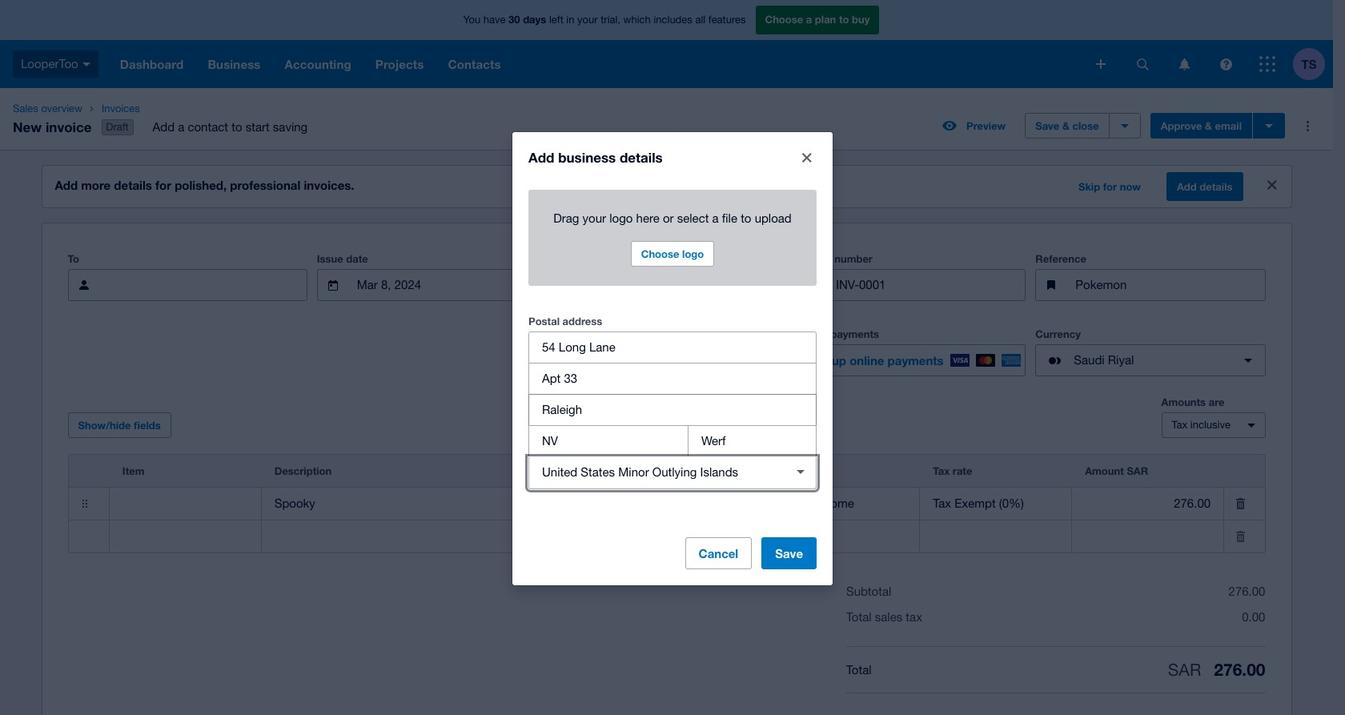 Task type: describe. For each thing, give the bounding box(es) containing it.
save button
[[762, 537, 817, 569]]

sar inside invoice line item list 'element'
[[1128, 465, 1149, 478]]

invoices
[[102, 103, 140, 115]]

tax inclusive
[[1172, 419, 1231, 431]]

saudi riyal
[[1075, 353, 1135, 367]]

2 horizontal spatial svg image
[[1221, 58, 1233, 70]]

clear image
[[785, 456, 817, 488]]

1 vertical spatial sar
[[1169, 660, 1202, 679]]

choose a plan to buy
[[766, 13, 870, 26]]

choose logo
[[642, 247, 704, 260]]

choose for choose logo
[[642, 247, 680, 260]]

here
[[637, 211, 660, 225]]

professional
[[230, 178, 301, 192]]

invoice
[[46, 118, 92, 135]]

tax rate
[[934, 465, 973, 478]]

saving
[[273, 120, 308, 134]]

address
[[563, 314, 603, 327]]

loopertoo button
[[0, 40, 108, 88]]

or
[[663, 211, 674, 225]]

details for more
[[114, 178, 152, 192]]

add details
[[1178, 180, 1233, 193]]

amounts are
[[1162, 396, 1225, 409]]

total for total
[[847, 663, 872, 677]]

issue
[[317, 252, 343, 265]]

add business details
[[529, 149, 663, 165]]

add for add more details for polished, professional invoices.
[[55, 178, 78, 192]]

price
[[629, 465, 655, 478]]

in
[[567, 14, 575, 26]]

tax for tax inclusive
[[1172, 419, 1188, 431]]

choose for choose a plan to buy
[[766, 13, 804, 26]]

tax inclusive button
[[1162, 413, 1266, 438]]

rate
[[953, 465, 973, 478]]

sales overview
[[13, 103, 82, 115]]

inclusive
[[1191, 419, 1231, 431]]

online
[[796, 328, 828, 341]]

description
[[275, 465, 332, 478]]

all
[[696, 14, 706, 26]]

show/hide fields
[[78, 419, 161, 432]]

1 horizontal spatial svg image
[[1097, 59, 1106, 69]]

sales
[[875, 611, 903, 624]]

skip for now button
[[1070, 174, 1151, 200]]

date
[[346, 252, 368, 265]]

currency
[[1036, 328, 1082, 341]]

online payments
[[796, 328, 880, 341]]

postal address
[[529, 314, 603, 327]]

logo inside button
[[683, 247, 704, 260]]

amount
[[1086, 465, 1125, 478]]

preview button
[[933, 113, 1016, 139]]

Due date text field
[[595, 270, 748, 301]]

State/Region field
[[530, 426, 688, 456]]

account
[[781, 465, 823, 478]]

sales overview link
[[6, 101, 89, 117]]

skip for now
[[1079, 180, 1142, 193]]

select
[[678, 211, 709, 225]]

are
[[1210, 396, 1225, 409]]

add for add business details
[[529, 149, 555, 165]]

add a contact to start saving
[[153, 120, 308, 134]]

more
[[81, 178, 111, 192]]

drag your logo here or select a file to upload
[[554, 211, 792, 225]]

a for contact
[[178, 120, 184, 134]]

svg image inside loopertoo popup button
[[82, 62, 90, 66]]

draft
[[106, 121, 129, 133]]

set
[[810, 353, 829, 368]]

2 horizontal spatial svg image
[[1260, 56, 1276, 72]]

saudi
[[1075, 353, 1105, 367]]

save for save
[[776, 546, 804, 560]]

amounts
[[1162, 396, 1207, 409]]

to for contact
[[232, 120, 242, 134]]

postal
[[529, 314, 560, 327]]

your inside add business details dialog
[[583, 211, 607, 225]]

ts
[[1302, 56, 1317, 71]]

features
[[709, 14, 746, 26]]

skip
[[1079, 180, 1101, 193]]

file
[[722, 211, 738, 225]]

invoice line item list element
[[68, 454, 1266, 554]]

cancel
[[699, 546, 739, 560]]

more date options image for due date 'text box'
[[755, 269, 787, 301]]

To text field
[[106, 270, 307, 301]]

0 horizontal spatial svg image
[[1137, 58, 1149, 70]]

close
[[1073, 119, 1100, 132]]

item
[[122, 465, 145, 478]]

close button inside add business details dialog
[[792, 141, 824, 173]]

0 horizontal spatial for
[[155, 178, 171, 192]]

a for plan
[[807, 13, 813, 26]]

Reference text field
[[1075, 270, 1265, 301]]

choose logo button
[[631, 241, 715, 266]]

1 horizontal spatial close button
[[1260, 172, 1285, 198]]

invoice number element
[[796, 269, 1027, 301]]

& for close
[[1063, 119, 1070, 132]]

includes
[[654, 14, 693, 26]]

add business details dialog
[[513, 132, 833, 585]]

total for total sales tax
[[847, 611, 872, 624]]

set up online payments button
[[796, 345, 1027, 377]]

approve & email
[[1161, 119, 1243, 132]]



Task type: locate. For each thing, give the bounding box(es) containing it.
add inside dialog
[[529, 149, 555, 165]]

tax down amounts
[[1172, 419, 1188, 431]]

online
[[850, 353, 885, 368]]

you
[[463, 14, 481, 26]]

& left email
[[1206, 119, 1213, 132]]

payments
[[831, 328, 880, 341], [888, 353, 944, 368]]

issue date
[[317, 252, 368, 265]]

subtotal
[[847, 585, 892, 599]]

logo
[[610, 211, 633, 225], [683, 247, 704, 260]]

1 vertical spatial 276.00
[[1215, 660, 1266, 680]]

276.00 up 0.00
[[1229, 585, 1266, 599]]

0 horizontal spatial close button
[[792, 141, 824, 173]]

1 vertical spatial logo
[[683, 247, 704, 260]]

a left contact
[[178, 120, 184, 134]]

a inside ts banner
[[807, 13, 813, 26]]

drag
[[554, 211, 580, 225]]

a left file
[[713, 211, 719, 225]]

2 & from the left
[[1206, 119, 1213, 132]]

details inside button
[[1200, 180, 1233, 193]]

1 horizontal spatial to
[[741, 211, 752, 225]]

show/hide
[[78, 419, 131, 432]]

new invoice
[[13, 118, 92, 135]]

details for business
[[620, 149, 663, 165]]

1 horizontal spatial tax
[[1172, 419, 1188, 431]]

Line 2 field
[[530, 363, 816, 394]]

1 vertical spatial your
[[583, 211, 607, 225]]

0 horizontal spatial a
[[178, 120, 184, 134]]

sales
[[13, 103, 38, 115]]

0 vertical spatial logo
[[610, 211, 633, 225]]

1 horizontal spatial sar
[[1169, 660, 1202, 679]]

to left start
[[232, 120, 242, 134]]

a
[[807, 13, 813, 26], [178, 120, 184, 134], [713, 211, 719, 225]]

1 horizontal spatial svg image
[[1180, 58, 1190, 70]]

276.00 for sar
[[1215, 660, 1266, 680]]

a inside dialog
[[713, 211, 719, 225]]

invoice number
[[796, 252, 873, 265]]

to right file
[[741, 211, 752, 225]]

1 horizontal spatial save
[[1036, 119, 1060, 132]]

0 horizontal spatial &
[[1063, 119, 1070, 132]]

details right more
[[114, 178, 152, 192]]

for inside button
[[1104, 180, 1118, 193]]

logo left here
[[610, 211, 633, 225]]

1 vertical spatial choose
[[642, 247, 680, 260]]

30
[[509, 13, 520, 26]]

0 vertical spatial to
[[840, 13, 850, 26]]

to
[[68, 252, 79, 265]]

1 horizontal spatial choose
[[766, 13, 804, 26]]

number
[[835, 252, 873, 265]]

1 & from the left
[[1063, 119, 1070, 132]]

1 horizontal spatial details
[[620, 149, 663, 165]]

save & close
[[1036, 119, 1100, 132]]

add left contact
[[153, 120, 175, 134]]

preview
[[967, 119, 1006, 132]]

your inside you have 30 days left in your trial, which includes all features
[[578, 14, 598, 26]]

2 vertical spatial to
[[741, 211, 752, 225]]

0 vertical spatial tax
[[1172, 419, 1188, 431]]

0 horizontal spatial sar
[[1128, 465, 1149, 478]]

0 vertical spatial sar
[[1128, 465, 1149, 478]]

contact element
[[68, 269, 307, 301]]

add right 'now'
[[1178, 180, 1198, 193]]

total down total sales tax
[[847, 663, 872, 677]]

show/hide fields button
[[68, 413, 171, 438]]

logo down select
[[683, 247, 704, 260]]

your
[[578, 14, 598, 26], [583, 211, 607, 225]]

for left 'now'
[[1104, 180, 1118, 193]]

1 horizontal spatial more date options image
[[755, 269, 787, 301]]

tax inside invoice line item list 'element'
[[934, 465, 950, 478]]

details inside dialog
[[620, 149, 663, 165]]

1 horizontal spatial payments
[[888, 353, 944, 368]]

0 vertical spatial your
[[578, 14, 598, 26]]

2 horizontal spatial a
[[807, 13, 813, 26]]

total sales tax
[[847, 611, 923, 624]]

276.00
[[1229, 585, 1266, 599], [1215, 660, 1266, 680]]

choose inside button
[[642, 247, 680, 260]]

0 horizontal spatial logo
[[610, 211, 633, 225]]

have
[[484, 14, 506, 26]]

approve & email button
[[1151, 113, 1253, 139]]

save inside button
[[1036, 119, 1060, 132]]

approve
[[1161, 119, 1203, 132]]

email
[[1216, 119, 1243, 132]]

City/Town field
[[530, 395, 816, 425]]

tax
[[906, 611, 923, 624]]

1 vertical spatial save
[[776, 546, 804, 560]]

which
[[624, 14, 651, 26]]

start
[[246, 120, 270, 134]]

add details button
[[1167, 172, 1244, 201]]

choose left plan
[[766, 13, 804, 26]]

add more details for polished, professional invoices.
[[55, 178, 355, 192]]

payments right 'online'
[[888, 353, 944, 368]]

trial,
[[601, 14, 621, 26]]

total down subtotal
[[847, 611, 872, 624]]

add for add details
[[1178, 180, 1198, 193]]

tax left "rate"
[[934, 465, 950, 478]]

0 horizontal spatial details
[[114, 178, 152, 192]]

ts banner
[[0, 0, 1334, 88]]

saudi riyal button
[[1036, 345, 1266, 377]]

reference
[[1036, 252, 1087, 265]]

save inside button
[[776, 546, 804, 560]]

None field
[[535, 489, 616, 519], [616, 489, 768, 519], [1073, 489, 1224, 519], [616, 522, 768, 552], [1073, 522, 1224, 552], [535, 489, 616, 519], [616, 489, 768, 519], [1073, 489, 1224, 519], [616, 522, 768, 552], [1073, 522, 1224, 552]]

now
[[1121, 180, 1142, 193]]

details
[[620, 149, 663, 165], [114, 178, 152, 192], [1200, 180, 1233, 193]]

payments up 'online'
[[831, 328, 880, 341]]

close button
[[792, 141, 824, 173], [1260, 172, 1285, 198]]

payments inside popup button
[[888, 353, 944, 368]]

& left 'close'
[[1063, 119, 1070, 132]]

choose
[[766, 13, 804, 26], [642, 247, 680, 260]]

cancel button
[[685, 537, 752, 569]]

0 vertical spatial total
[[847, 611, 872, 624]]

buy
[[852, 13, 870, 26]]

more date options image
[[515, 269, 547, 301], [755, 269, 787, 301]]

2 total from the top
[[847, 663, 872, 677]]

you have 30 days left in your trial, which includes all features
[[463, 13, 746, 26]]

polished,
[[175, 178, 227, 192]]

days
[[523, 13, 547, 26]]

save for save & close
[[1036, 119, 1060, 132]]

more date options image up postal
[[515, 269, 547, 301]]

close button up upload
[[792, 141, 824, 173]]

your right drag
[[583, 211, 607, 225]]

svg image
[[1221, 58, 1233, 70], [1097, 59, 1106, 69], [82, 62, 90, 66]]

2 more date options image from the left
[[755, 269, 787, 301]]

0 vertical spatial choose
[[766, 13, 804, 26]]

1 total from the top
[[847, 611, 872, 624]]

0 vertical spatial 276.00
[[1229, 585, 1266, 599]]

1 vertical spatial total
[[847, 663, 872, 677]]

tax inside popup button
[[1172, 419, 1188, 431]]

1 more date options image from the left
[[515, 269, 547, 301]]

Postal address field
[[530, 332, 816, 363]]

amount sar
[[1086, 465, 1149, 478]]

0 vertical spatial a
[[807, 13, 813, 26]]

0 horizontal spatial svg image
[[82, 62, 90, 66]]

to
[[840, 13, 850, 26], [232, 120, 242, 134], [741, 211, 752, 225]]

276.00 for subtotal
[[1229, 585, 1266, 599]]

Country field
[[530, 457, 779, 488]]

2 horizontal spatial details
[[1200, 180, 1233, 193]]

a left plan
[[807, 13, 813, 26]]

0 horizontal spatial more date options image
[[515, 269, 547, 301]]

1 vertical spatial to
[[232, 120, 242, 134]]

1 horizontal spatial logo
[[683, 247, 704, 260]]

svg image right loopertoo
[[82, 62, 90, 66]]

add for add a contact to start saving
[[153, 120, 175, 134]]

your right in
[[578, 14, 598, 26]]

0 vertical spatial payments
[[831, 328, 880, 341]]

Spooky text field
[[262, 489, 534, 519]]

save
[[1036, 119, 1060, 132], [776, 546, 804, 560]]

tax for tax rate
[[934, 465, 950, 478]]

to left buy
[[840, 13, 850, 26]]

& for email
[[1206, 119, 1213, 132]]

more date options image down upload
[[755, 269, 787, 301]]

2 horizontal spatial to
[[840, 13, 850, 26]]

add left business
[[529, 149, 555, 165]]

0 horizontal spatial choose
[[642, 247, 680, 260]]

0.00
[[1243, 611, 1266, 624]]

for
[[155, 178, 171, 192], [1104, 180, 1118, 193]]

save & close button
[[1026, 113, 1110, 139]]

to inside ts banner
[[840, 13, 850, 26]]

invoices.
[[304, 178, 355, 192]]

to inside add business details dialog
[[741, 211, 752, 225]]

add left more
[[55, 178, 78, 192]]

1 vertical spatial a
[[178, 120, 184, 134]]

Issue date text field
[[356, 270, 509, 301]]

total
[[847, 611, 872, 624], [847, 663, 872, 677]]

0 horizontal spatial to
[[232, 120, 242, 134]]

loopertoo
[[21, 57, 78, 70]]

details right business
[[620, 149, 663, 165]]

0 horizontal spatial payments
[[831, 328, 880, 341]]

Invoice number text field
[[835, 270, 1026, 301]]

close image
[[803, 153, 812, 162]]

ts button
[[1294, 40, 1334, 88]]

choose inside ts banner
[[766, 13, 804, 26]]

svg image
[[1260, 56, 1276, 72], [1137, 58, 1149, 70], [1180, 58, 1190, 70]]

more date options image for issue date text field
[[515, 269, 547, 301]]

save left 'close'
[[1036, 119, 1060, 132]]

0 vertical spatial save
[[1036, 119, 1060, 132]]

fields
[[134, 419, 161, 432]]

invoices link
[[95, 101, 321, 117]]

add inside button
[[1178, 180, 1198, 193]]

for left polished,
[[155, 178, 171, 192]]

save right cancel
[[776, 546, 804, 560]]

riyal
[[1109, 353, 1135, 367]]

contact
[[188, 120, 228, 134]]

add
[[153, 120, 175, 134], [529, 149, 555, 165], [55, 178, 78, 192], [1178, 180, 1198, 193]]

upload
[[755, 211, 792, 225]]

choose up due date 'text box'
[[642, 247, 680, 260]]

new
[[13, 118, 42, 135]]

invoice
[[796, 252, 832, 265]]

1 vertical spatial payments
[[888, 353, 944, 368]]

276.00 down 0.00
[[1215, 660, 1266, 680]]

1 horizontal spatial for
[[1104, 180, 1118, 193]]

close image
[[1268, 180, 1277, 190]]

qty.
[[548, 465, 567, 478]]

None text field
[[262, 522, 534, 552]]

to for plan
[[840, 13, 850, 26]]

svg image up email
[[1221, 58, 1233, 70]]

svg image up 'close'
[[1097, 59, 1106, 69]]

left
[[550, 14, 564, 26]]

ZIP/Postcode field
[[689, 426, 816, 456]]

0 horizontal spatial tax
[[934, 465, 950, 478]]

1 horizontal spatial a
[[713, 211, 719, 225]]

0 horizontal spatial save
[[776, 546, 804, 560]]

&
[[1063, 119, 1070, 132], [1206, 119, 1213, 132]]

details left close icon
[[1200, 180, 1233, 193]]

business
[[559, 149, 616, 165]]

1 vertical spatial tax
[[934, 465, 950, 478]]

close button right "add details" button
[[1260, 172, 1285, 198]]

1 horizontal spatial &
[[1206, 119, 1213, 132]]

2 vertical spatial a
[[713, 211, 719, 225]]

up
[[832, 353, 847, 368]]



Task type: vqa. For each thing, say whether or not it's contained in the screenshot.
&
yes



